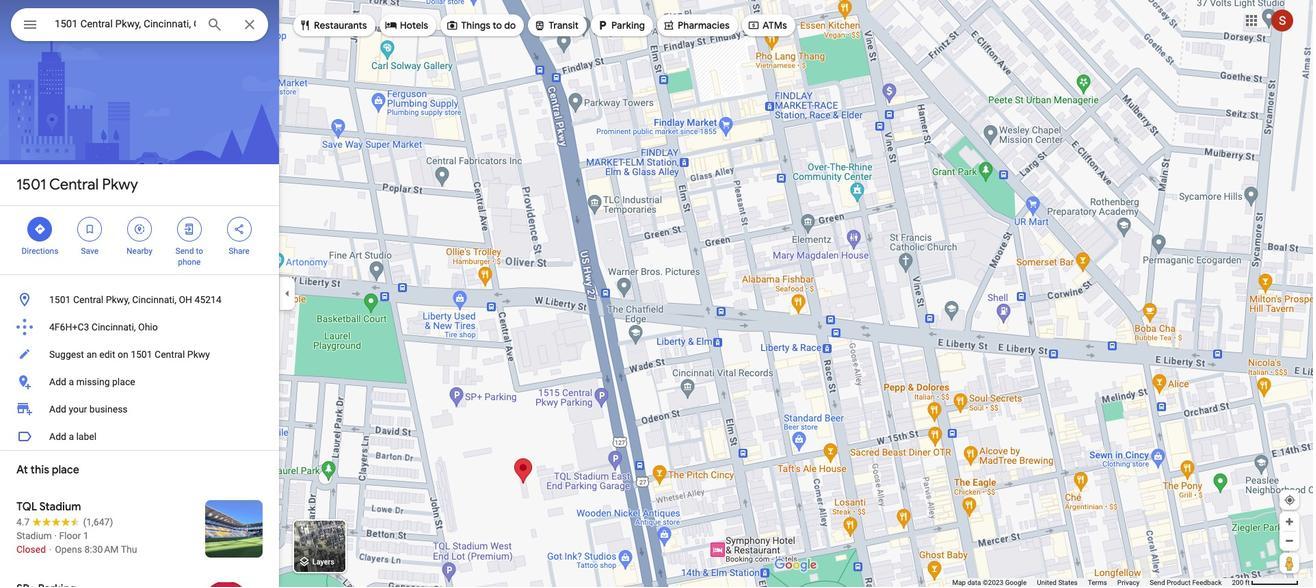 Task type: vqa. For each thing, say whether or not it's contained in the screenshot.
lamar
no



Task type: locate. For each thing, give the bounding box(es) containing it.
united
[[1038, 579, 1057, 586]]

stadium up closed
[[16, 530, 52, 541]]

add
[[49, 376, 66, 387], [49, 404, 66, 415], [49, 431, 66, 442]]

suggest
[[49, 349, 84, 360]]

 atms
[[748, 18, 787, 33]]

a
[[69, 376, 74, 387], [69, 431, 74, 442]]

1 vertical spatial pkwy
[[187, 349, 210, 360]]

thu
[[121, 544, 137, 555]]

0 vertical spatial a
[[69, 376, 74, 387]]

google maps element
[[0, 0, 1314, 587]]

send inside send to phone
[[176, 246, 194, 256]]

200 ft
[[1233, 579, 1250, 586]]

map
[[953, 579, 966, 586]]

central up 
[[49, 175, 99, 194]]


[[133, 222, 146, 237]]

 search field
[[11, 8, 268, 44]]

place
[[112, 376, 135, 387], [52, 463, 79, 477]]

central
[[49, 175, 99, 194], [73, 294, 103, 305], [155, 349, 185, 360]]


[[34, 222, 46, 237]]

1501 up 
[[16, 175, 46, 194]]

 pharmacies
[[663, 18, 730, 33]]

1501 central pkwy, cincinnati, oh 45214 button
[[0, 286, 279, 313]]

add left the 'label'
[[49, 431, 66, 442]]

0 vertical spatial central
[[49, 175, 99, 194]]

0 horizontal spatial 1501
[[16, 175, 46, 194]]

1501 central pkwy
[[16, 175, 138, 194]]

tql
[[16, 500, 37, 514]]

add a missing place button
[[0, 368, 279, 396]]

do
[[504, 19, 516, 31]]

cincinnati,
[[132, 294, 177, 305], [92, 322, 136, 333]]

a inside 'add a label' button
[[69, 431, 74, 442]]

0 vertical spatial pkwy
[[102, 175, 138, 194]]

1 horizontal spatial send
[[1150, 579, 1166, 586]]

place down "on"
[[112, 376, 135, 387]]

0 vertical spatial cincinnati,
[[132, 294, 177, 305]]

feedback
[[1193, 579, 1222, 586]]

 button
[[11, 8, 49, 44]]

send
[[176, 246, 194, 256], [1150, 579, 1166, 586]]

hotels
[[400, 19, 428, 31]]

45214
[[195, 294, 222, 305]]

pkwy
[[102, 175, 138, 194], [187, 349, 210, 360]]

add down suggest
[[49, 376, 66, 387]]

0 vertical spatial 1501
[[16, 175, 46, 194]]

0 horizontal spatial to
[[196, 246, 203, 256]]

200 ft button
[[1233, 579, 1299, 586]]

cincinnati, up "ohio"
[[132, 294, 177, 305]]

phone
[[178, 257, 201, 267]]

3 add from the top
[[49, 431, 66, 442]]

opens
[[55, 544, 82, 555]]

2 vertical spatial 1501
[[131, 349, 152, 360]]

place inside button
[[112, 376, 135, 387]]

cincinnati, down the pkwy,
[[92, 322, 136, 333]]

1 vertical spatial cincinnati,
[[92, 322, 136, 333]]

pkwy,
[[106, 294, 130, 305]]

1 vertical spatial 1501
[[49, 294, 71, 305]]


[[84, 222, 96, 237]]

directions
[[22, 246, 58, 256]]

2 add from the top
[[49, 404, 66, 415]]

stadium · floor 1 closed ⋅ opens 8:30 am thu
[[16, 530, 137, 555]]

1 horizontal spatial 1501
[[49, 294, 71, 305]]

0 vertical spatial to
[[493, 19, 502, 31]]

to
[[493, 19, 502, 31], [196, 246, 203, 256]]

pkwy down '45214'
[[187, 349, 210, 360]]

terms
[[1088, 579, 1108, 586]]

0 vertical spatial send
[[176, 246, 194, 256]]

actions for 1501 central pkwy region
[[0, 206, 279, 274]]

1501 for 1501 central pkwy
[[16, 175, 46, 194]]

1 horizontal spatial pkwy
[[187, 349, 210, 360]]

data
[[968, 579, 982, 586]]

4f6h+c3
[[49, 322, 89, 333]]

send up phone
[[176, 246, 194, 256]]

2 horizontal spatial 1501
[[131, 349, 152, 360]]

tql stadium
[[16, 500, 81, 514]]

stadium inside stadium · floor 1 closed ⋅ opens 8:30 am thu
[[16, 530, 52, 541]]

1 vertical spatial a
[[69, 431, 74, 442]]

oh
[[179, 294, 192, 305]]

1 vertical spatial to
[[196, 246, 203, 256]]

send product feedback
[[1150, 579, 1222, 586]]

None field
[[55, 16, 196, 32]]

4f6h+c3 cincinnati, ohio
[[49, 322, 158, 333]]

zoom in image
[[1285, 517, 1295, 527]]

footer containing map data ©2023 google
[[953, 578, 1233, 587]]

1 horizontal spatial place
[[112, 376, 135, 387]]

a inside add a missing place button
[[69, 376, 74, 387]]


[[663, 18, 675, 33]]

0 vertical spatial place
[[112, 376, 135, 387]]

pkwy inside button
[[187, 349, 210, 360]]

label
[[76, 431, 97, 442]]

 parking
[[597, 18, 645, 33]]

1501 right "on"
[[131, 349, 152, 360]]

a left the 'label'
[[69, 431, 74, 442]]

place right this on the bottom left of page
[[52, 463, 79, 477]]

central inside button
[[73, 294, 103, 305]]

footer
[[953, 578, 1233, 587]]

1 vertical spatial add
[[49, 404, 66, 415]]

1 a from the top
[[69, 376, 74, 387]]

to up phone
[[196, 246, 203, 256]]

edit
[[99, 349, 115, 360]]

200
[[1233, 579, 1244, 586]]

central for pkwy,
[[73, 294, 103, 305]]

a left missing
[[69, 376, 74, 387]]

central down "ohio"
[[155, 349, 185, 360]]

4.7
[[16, 517, 30, 528]]

things
[[461, 19, 491, 31]]

stadium
[[39, 500, 81, 514], [16, 530, 52, 541]]

1 vertical spatial stadium
[[16, 530, 52, 541]]

send for send to phone
[[176, 246, 194, 256]]

0 horizontal spatial send
[[176, 246, 194, 256]]

business
[[90, 404, 128, 415]]


[[233, 222, 245, 237]]

privacy button
[[1118, 578, 1140, 587]]

1501 for 1501 central pkwy, cincinnati, oh 45214
[[49, 294, 71, 305]]

1 add from the top
[[49, 376, 66, 387]]

2 vertical spatial central
[[155, 349, 185, 360]]

send left product
[[1150, 579, 1166, 586]]

states
[[1059, 579, 1078, 586]]

1 vertical spatial place
[[52, 463, 79, 477]]

1501 central pkwy main content
[[0, 0, 279, 587]]

1501 up 4f6h+c3
[[49, 294, 71, 305]]

stadium up "4.7 stars 1,647 reviews" image
[[39, 500, 81, 514]]

united states button
[[1038, 578, 1078, 587]]

4f6h+c3 cincinnati, ohio button
[[0, 313, 279, 341]]

to left the do
[[493, 19, 502, 31]]

 transit
[[534, 18, 579, 33]]

1501 inside button
[[49, 294, 71, 305]]

central for pkwy
[[49, 175, 99, 194]]

send inside button
[[1150, 579, 1166, 586]]

send to phone
[[176, 246, 203, 267]]

at this place
[[16, 463, 79, 477]]

0 vertical spatial add
[[49, 376, 66, 387]]

pharmacies
[[678, 19, 730, 31]]

central left the pkwy,
[[73, 294, 103, 305]]

⋅
[[48, 544, 52, 555]]

add for add your business
[[49, 404, 66, 415]]

1 horizontal spatial to
[[493, 19, 502, 31]]

2 a from the top
[[69, 431, 74, 442]]

terms button
[[1088, 578, 1108, 587]]

2 vertical spatial add
[[49, 431, 66, 442]]

1501 Central Pkwy, Cincinnati, OH 45214 field
[[11, 8, 268, 41]]

add left your
[[49, 404, 66, 415]]

1 vertical spatial central
[[73, 294, 103, 305]]

pkwy up 
[[102, 175, 138, 194]]

floor
[[59, 530, 81, 541]]

none field inside 1501 central pkwy, cincinnati, oh 45214 field
[[55, 16, 196, 32]]

1 vertical spatial send
[[1150, 579, 1166, 586]]



Task type: describe. For each thing, give the bounding box(es) containing it.
send for send product feedback
[[1150, 579, 1166, 586]]

add for add a label
[[49, 431, 66, 442]]

nearby
[[127, 246, 153, 256]]

·
[[54, 530, 57, 541]]

share
[[229, 246, 250, 256]]

©2023
[[983, 579, 1004, 586]]

suggest an edit on 1501 central pkwy button
[[0, 341, 279, 368]]

4.7 stars 1,647 reviews image
[[16, 515, 113, 529]]

to inside  things to do
[[493, 19, 502, 31]]

closed
[[16, 544, 46, 555]]

add for add a missing place
[[49, 376, 66, 387]]

 restaurants
[[299, 18, 367, 33]]


[[748, 18, 760, 33]]

1501 inside button
[[131, 349, 152, 360]]


[[22, 15, 38, 34]]

(1,647)
[[83, 517, 113, 528]]

zoom out image
[[1285, 536, 1295, 546]]

0 vertical spatial stadium
[[39, 500, 81, 514]]

1
[[83, 530, 89, 541]]

collapse side panel image
[[280, 286, 295, 301]]

an
[[86, 349, 97, 360]]

0 horizontal spatial place
[[52, 463, 79, 477]]

restaurants
[[314, 19, 367, 31]]

atms
[[763, 19, 787, 31]]

suggest an edit on 1501 central pkwy
[[49, 349, 210, 360]]

show your location image
[[1284, 494, 1297, 506]]

parking
[[612, 19, 645, 31]]

on
[[118, 349, 128, 360]]


[[385, 18, 397, 33]]

 hotels
[[385, 18, 428, 33]]

8:30 am
[[84, 544, 119, 555]]

send product feedback button
[[1150, 578, 1222, 587]]

a for label
[[69, 431, 74, 442]]

save
[[81, 246, 99, 256]]

layers
[[313, 558, 335, 567]]

privacy
[[1118, 579, 1140, 586]]

missing
[[76, 376, 110, 387]]

transit
[[549, 19, 579, 31]]

product
[[1167, 579, 1191, 586]]

add your business link
[[0, 396, 279, 423]]

google
[[1006, 579, 1027, 586]]


[[183, 222, 196, 237]]

central inside button
[[155, 349, 185, 360]]


[[597, 18, 609, 33]]


[[299, 18, 311, 33]]

0 horizontal spatial pkwy
[[102, 175, 138, 194]]

ft
[[1246, 579, 1250, 586]]

a for missing
[[69, 376, 74, 387]]

add a label button
[[0, 423, 279, 450]]

footer inside google maps element
[[953, 578, 1233, 587]]

ohio
[[138, 322, 158, 333]]

united states
[[1038, 579, 1078, 586]]

 things to do
[[446, 18, 516, 33]]


[[534, 18, 546, 33]]

google account: sheryl atherton  
(sheryl.atherton@adept.ai) image
[[1272, 9, 1294, 31]]

your
[[69, 404, 87, 415]]

add a missing place
[[49, 376, 135, 387]]

map data ©2023 google
[[953, 579, 1027, 586]]

show street view coverage image
[[1280, 553, 1300, 573]]

add your business
[[49, 404, 128, 415]]

add a label
[[49, 431, 97, 442]]


[[446, 18, 459, 33]]

to inside send to phone
[[196, 246, 203, 256]]

1501 central pkwy, cincinnati, oh 45214
[[49, 294, 222, 305]]

this
[[30, 463, 49, 477]]

at
[[16, 463, 28, 477]]



